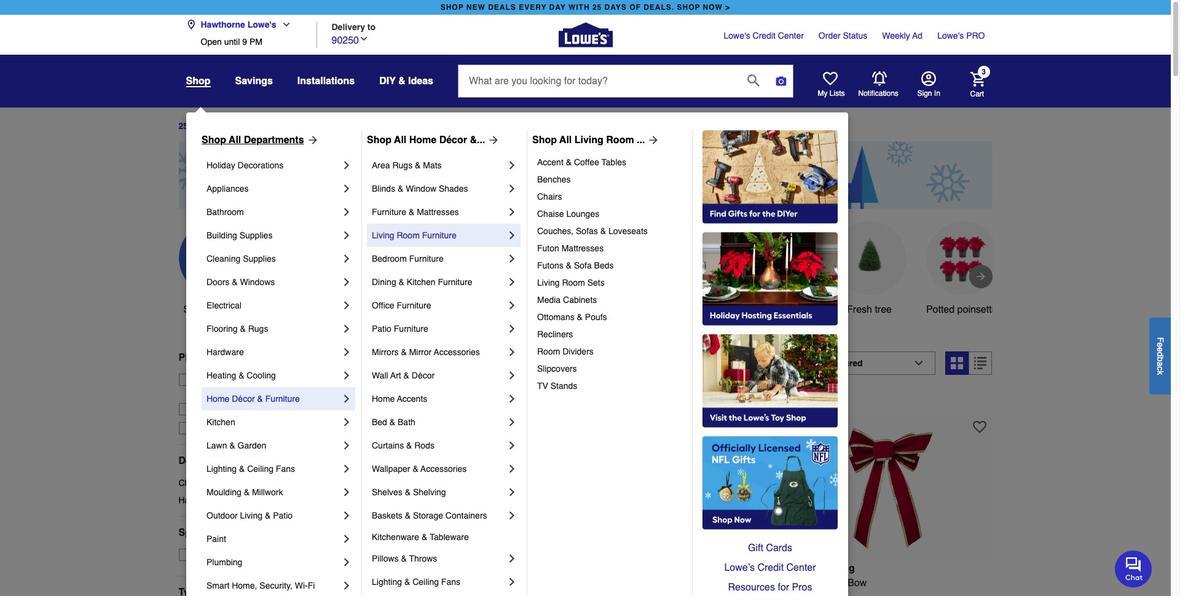 Task type: vqa. For each thing, say whether or not it's contained in the screenshot.
1st Ft from right
yes



Task type: locate. For each thing, give the bounding box(es) containing it.
sign in button
[[917, 71, 940, 98]]

0 vertical spatial savings button
[[235, 70, 273, 92]]

1 vertical spatial patio
[[273, 511, 293, 521]]

1 vertical spatial free
[[197, 404, 215, 414]]

25 days of deals. shop new deals every day. while supplies last. image
[[179, 141, 992, 209]]

string down pillows & throws link
[[419, 592, 445, 596]]

e up 'b'
[[1156, 347, 1165, 352]]

patio up paint link
[[273, 511, 293, 521]]

resources for pros link
[[703, 578, 838, 596]]

1 horizontal spatial kitchen
[[407, 277, 435, 287]]

lights inside 100-count 20.62-ft multicolor incandescent plug-in christmas string lights
[[684, 592, 710, 596]]

0 vertical spatial hawthorne
[[201, 20, 245, 30]]

hawthorne for hawthorne lowe's & nearby stores
[[197, 387, 239, 397]]

fans
[[276, 464, 295, 474], [441, 577, 460, 587]]

0 vertical spatial fans
[[276, 464, 295, 474]]

heart outline image
[[760, 420, 773, 434], [973, 420, 987, 434]]

all for departments
[[229, 135, 241, 146]]

at:
[[293, 375, 303, 385]]

chevron right image for hardware link at bottom left
[[341, 346, 353, 358]]

0 horizontal spatial arrow right image
[[304, 134, 319, 146]]

arrow right image
[[304, 134, 319, 146], [645, 134, 660, 146], [975, 270, 987, 283]]

christmas inside christmas decorations link
[[179, 478, 217, 488]]

2 string from the left
[[655, 592, 681, 596]]

2 free from the top
[[197, 404, 215, 414]]

25 days of deals
[[179, 121, 247, 131]]

& right doors
[[232, 277, 238, 287]]

hawthorne down store
[[197, 387, 239, 397]]

accessories inside 'link'
[[434, 347, 480, 357]]

center for lowe's credit center
[[778, 31, 804, 41]]

2 shop from the left
[[677, 3, 700, 12]]

ft down pillows & throws link
[[438, 578, 443, 589]]

1 incandescent from the left
[[474, 578, 532, 589]]

deals right "of"
[[224, 121, 247, 131]]

& left sofa
[[566, 261, 572, 270]]

lighting & ceiling fans link down throws
[[372, 570, 506, 594]]

2 shop from the left
[[367, 135, 392, 146]]

building supplies
[[207, 230, 273, 240]]

0 horizontal spatial heart outline image
[[760, 420, 773, 434]]

weekly ad
[[882, 31, 923, 41]]

0 horizontal spatial 20.62-
[[410, 578, 438, 589]]

shop button
[[186, 75, 211, 87]]

bed
[[372, 417, 387, 427]]

chevron right image for baskets & storage containers
[[506, 510, 518, 522]]

0 horizontal spatial savings
[[235, 76, 273, 87]]

& left 'rods'
[[406, 441, 412, 451]]

0 horizontal spatial savings button
[[235, 70, 273, 92]]

room left ...
[[606, 135, 634, 146]]

0 horizontal spatial shop
[[202, 135, 226, 146]]

decorations inside hanukkah decorations link
[[220, 495, 266, 505]]

throws
[[409, 554, 437, 564]]

compare
[[383, 394, 419, 404], [810, 394, 845, 404]]

shop for shop all departments
[[202, 135, 226, 146]]

delivery up 90250
[[332, 22, 365, 32]]

chevron right image for home décor & furniture link
[[341, 393, 353, 405]]

credit for lowe's
[[758, 562, 784, 573]]

& inside button
[[398, 76, 405, 87]]

shop left now
[[677, 3, 700, 12]]

delivery up fast delivery
[[217, 404, 248, 414]]

0 vertical spatial décor
[[439, 135, 467, 146]]

white
[[763, 304, 789, 315], [446, 578, 471, 589]]

savings button left "futons"
[[459, 221, 533, 317]]

savings down pm
[[235, 76, 273, 87]]

1 vertical spatial kitchen
[[207, 417, 235, 427]]

25 left the days
[[179, 121, 188, 131]]

shop down open
[[186, 76, 211, 87]]

compare inside 1001813120 element
[[383, 394, 419, 404]]

hawthorne lowe's
[[201, 20, 276, 30]]

1 string from the left
[[419, 592, 445, 596]]

credit for lowe's
[[753, 31, 776, 41]]

every
[[519, 3, 547, 12]]

supplies up cleaning supplies
[[240, 230, 273, 240]]

bedroom furniture link
[[372, 247, 506, 270]]

hawthorne up open until 9 pm
[[201, 20, 245, 30]]

slipcovers link
[[537, 360, 683, 377]]

accessories down patio furniture link
[[434, 347, 480, 357]]

room up bedroom furniture
[[397, 230, 420, 240]]

holiday for holiday living 8.5-in w red bow
[[788, 563, 823, 574]]

& right sofas
[[600, 226, 606, 236]]

1 vertical spatial center
[[786, 562, 816, 573]]

holiday for holiday living
[[559, 304, 591, 315]]

led button
[[365, 221, 439, 317]]

poinsettia
[[957, 304, 999, 315]]

credit up resources for pros link
[[758, 562, 784, 573]]

0 horizontal spatial 100-
[[361, 578, 381, 589]]

e
[[1156, 342, 1165, 347], [1156, 347, 1165, 352]]

lowe's home improvement account image
[[921, 71, 936, 86]]

chevron right image for "bed & bath" link
[[506, 416, 518, 428]]

100- inside holiday living 100-count 20.62-ft white incandescent plug- in christmas string lights
[[361, 578, 381, 589]]

ottomans
[[537, 312, 575, 322]]

shop up area
[[367, 135, 392, 146]]

christmas inside 100-count 20.62-ft multicolor incandescent plug-in christmas string lights
[[608, 592, 652, 596]]

room down the recliners
[[537, 347, 560, 356]]

lights down multicolor
[[684, 592, 710, 596]]

3 shop from the left
[[532, 135, 557, 146]]

1 vertical spatial mattresses
[[562, 243, 604, 253]]

living room sets
[[537, 278, 605, 288]]

shop
[[202, 135, 226, 146], [367, 135, 392, 146], [532, 135, 557, 146]]

1 vertical spatial rugs
[[248, 324, 268, 334]]

bedroom furniture
[[372, 254, 444, 264]]

1 lights from the left
[[447, 592, 474, 596]]

center for lowe's credit center
[[786, 562, 816, 573]]

1 horizontal spatial ceiling
[[413, 577, 439, 587]]

white button
[[739, 221, 813, 317]]

sign in
[[917, 89, 940, 98]]

accents
[[397, 394, 427, 404]]

diy & ideas
[[379, 76, 433, 87]]

2 count from the left
[[594, 578, 620, 589]]

location image
[[186, 20, 196, 30]]

officially licensed n f l gifts. shop now. image
[[703, 436, 838, 530]]

paint link
[[207, 527, 341, 551]]

living inside holiday living button
[[594, 304, 620, 315]]

1 horizontal spatial in
[[805, 578, 812, 589]]

fast delivery
[[197, 423, 247, 433]]

departments
[[244, 135, 304, 146], [179, 455, 239, 466]]

0 horizontal spatial compare
[[383, 394, 419, 404]]

lighting & ceiling fans
[[207, 464, 295, 474], [372, 577, 460, 587]]

2 incandescent from the left
[[704, 578, 762, 589]]

chevron right image for paint
[[341, 533, 353, 545]]

deals up flooring & rugs
[[222, 304, 247, 315]]

1 vertical spatial supplies
[[243, 254, 276, 264]]

home accents link
[[372, 387, 506, 411]]

chevron right image for cleaning supplies link
[[341, 253, 353, 265]]

100-count 20.62-ft multicolor incandescent plug-in christmas string lights
[[574, 578, 762, 596]]

arrow right image inside shop all living room ... link
[[645, 134, 660, 146]]

fast
[[197, 423, 214, 433]]

ft inside holiday living 100-count 20.62-ft white incandescent plug- in christmas string lights
[[438, 578, 443, 589]]

shop for shop all home décor &...
[[367, 135, 392, 146]]

0 horizontal spatial home
[[207, 394, 229, 404]]

chevron right image for topmost lighting & ceiling fans link
[[341, 463, 353, 475]]

fans down pillows & throws link
[[441, 577, 460, 587]]

0 vertical spatial plug-
[[535, 578, 558, 589]]

cleaning supplies
[[207, 254, 276, 264]]

1 horizontal spatial arrow right image
[[645, 134, 660, 146]]

fans for topmost lighting & ceiling fans link
[[276, 464, 295, 474]]

f e e d b a c k button
[[1149, 317, 1171, 394]]

1 horizontal spatial 100-
[[574, 578, 594, 589]]

shelving
[[413, 487, 446, 497]]

decorations inside christmas decorations link
[[220, 478, 266, 488]]

shop for shop all deals
[[183, 304, 206, 315]]

1 ft from the left
[[438, 578, 443, 589]]

plug- inside holiday living 100-count 20.62-ft white incandescent plug- in christmas string lights
[[535, 578, 558, 589]]

furniture & mattresses link
[[372, 200, 506, 224]]

chevron right image
[[341, 159, 353, 171], [506, 159, 518, 171], [341, 183, 353, 195], [506, 183, 518, 195], [341, 206, 353, 218], [506, 206, 518, 218], [341, 229, 353, 242], [341, 253, 353, 265], [506, 253, 518, 265], [506, 299, 518, 312], [341, 323, 353, 335], [341, 346, 353, 358], [506, 369, 518, 382], [341, 393, 353, 405], [506, 393, 518, 405], [341, 416, 353, 428], [506, 416, 518, 428], [506, 439, 518, 452], [341, 463, 353, 475], [506, 463, 518, 475], [341, 510, 353, 522], [506, 553, 518, 565], [506, 576, 518, 588]]

1 horizontal spatial savings button
[[459, 221, 533, 317]]

supplies up windows
[[243, 254, 276, 264]]

room dividers
[[537, 347, 594, 356]]

home inside home accents "link"
[[372, 394, 395, 404]]

living inside living room furniture link
[[372, 230, 394, 240]]

special offers
[[179, 527, 245, 538]]

decorations up hanukkah decorations link
[[220, 478, 266, 488]]

0 vertical spatial supplies
[[240, 230, 273, 240]]

0 vertical spatial white
[[763, 304, 789, 315]]

decorations down shop all departments link
[[238, 160, 284, 170]]

0 horizontal spatial décor
[[232, 394, 255, 404]]

dining & kitchen furniture
[[372, 277, 472, 287]]

décor down free store pickup today at:
[[232, 394, 255, 404]]

living room furniture
[[372, 230, 457, 240]]

decorations for hanukkah decorations
[[220, 495, 266, 505]]

1 horizontal spatial departments
[[244, 135, 304, 146]]

f
[[1156, 337, 1165, 342]]

0 vertical spatial shop
[[186, 76, 211, 87]]

lighting & ceiling fans down throws
[[372, 577, 460, 587]]

lights inside holiday living 100-count 20.62-ft white incandescent plug- in christmas string lights
[[447, 592, 474, 596]]

tv
[[537, 381, 548, 391]]

& left mirror
[[401, 347, 407, 357]]

in inside holiday living 100-count 20.62-ft white incandescent plug- in christmas string lights
[[361, 592, 369, 596]]

holiday inside holiday living 8.5-in w red bow
[[788, 563, 823, 574]]

mattresses
[[417, 207, 459, 217], [562, 243, 604, 253]]

0 horizontal spatial mattresses
[[417, 207, 459, 217]]

hawthorne inside "button"
[[197, 387, 239, 397]]

in down mirrors & mirror accessories
[[450, 358, 462, 375]]

beds
[[594, 261, 614, 270]]

2 horizontal spatial in
[[934, 89, 940, 98]]

2 ft from the left
[[651, 578, 656, 589]]

free up fast
[[197, 404, 215, 414]]

2 vertical spatial décor
[[232, 394, 255, 404]]

supplies inside building supplies 'link'
[[240, 230, 273, 240]]

chevron right image for moulding & millwork
[[341, 486, 353, 498]]

0 horizontal spatial christmas
[[179, 478, 217, 488]]

ad
[[912, 31, 923, 41]]

tableware
[[430, 532, 469, 542]]

lowe's up pm
[[248, 20, 276, 30]]

décor for home
[[439, 135, 467, 146]]

all inside button
[[209, 304, 220, 315]]

& left poufs
[[577, 312, 583, 322]]

hawthorne for hawthorne lowe's
[[201, 20, 245, 30]]

bathroom link
[[207, 200, 341, 224]]

holiday for holiday living 100-count 20.62-ft white incandescent plug- in christmas string lights
[[361, 563, 397, 574]]

1 horizontal spatial count
[[594, 578, 620, 589]]

living right pillows
[[399, 563, 428, 574]]

0 horizontal spatial count
[[381, 578, 407, 589]]

patio down office
[[372, 324, 391, 334]]

0 horizontal spatial lights
[[447, 592, 474, 596]]

0 horizontal spatial shop
[[441, 3, 464, 12]]

chevron right image for building supplies 'link'
[[341, 229, 353, 242]]

1 horizontal spatial lighting
[[372, 577, 402, 587]]

lights down pillows & throws link
[[447, 592, 474, 596]]

1 compare from the left
[[383, 394, 419, 404]]

chevron right image for bathroom link
[[341, 206, 353, 218]]

1 horizontal spatial lighting & ceiling fans
[[372, 577, 460, 587]]

chat invite button image
[[1115, 550, 1152, 588]]

shop all living room ... link
[[532, 133, 660, 148]]

departments down lawn
[[179, 455, 239, 466]]

1 vertical spatial accessories
[[421, 464, 467, 474]]

0 horizontal spatial 25
[[179, 121, 188, 131]]

décor left &...
[[439, 135, 467, 146]]

arrow right image inside shop all departments link
[[304, 134, 319, 146]]

couches, sofas & loveseats
[[537, 226, 648, 236]]

2 horizontal spatial shop
[[532, 135, 557, 146]]

savings button down pm
[[235, 70, 273, 92]]

1 vertical spatial white
[[446, 578, 471, 589]]

lighting & ceiling fans up christmas decorations link
[[207, 464, 295, 474]]

patio
[[372, 324, 391, 334], [273, 511, 293, 521]]

ceiling down throws
[[413, 577, 439, 587]]

& right diy
[[398, 76, 405, 87]]

1 vertical spatial plug-
[[574, 592, 597, 596]]

ft left multicolor
[[651, 578, 656, 589]]

1 vertical spatial ceiling
[[413, 577, 439, 587]]

0 vertical spatial lighting & ceiling fans
[[207, 464, 295, 474]]

furniture up the dining & kitchen furniture
[[409, 254, 444, 264]]

1 count from the left
[[381, 578, 407, 589]]

0 horizontal spatial plug-
[[535, 578, 558, 589]]

0 vertical spatial center
[[778, 31, 804, 41]]

25 right with
[[592, 3, 602, 12]]

1 vertical spatial credit
[[758, 562, 784, 573]]

0 horizontal spatial lighting & ceiling fans
[[207, 464, 295, 474]]

string inside holiday living 100-count 20.62-ft white incandescent plug- in christmas string lights
[[419, 592, 445, 596]]

compare inside 5013254527 element
[[810, 394, 845, 404]]

outdoor living & patio
[[207, 511, 293, 521]]

& inside 'link'
[[401, 347, 407, 357]]

1 horizontal spatial patio
[[372, 324, 391, 334]]

1 horizontal spatial heart outline image
[[973, 420, 987, 434]]

hawthorne lowe's & nearby stores
[[197, 387, 330, 397]]

1001813120 element
[[361, 393, 419, 405]]

& right bed
[[390, 417, 395, 427]]

2 lights from the left
[[684, 592, 710, 596]]

2 horizontal spatial arrow right image
[[975, 270, 987, 283]]

& right flooring
[[240, 324, 246, 334]]

find gifts for the diyer. image
[[703, 130, 838, 224]]

all for deals
[[209, 304, 220, 315]]

décor down mirrors & mirror accessories
[[412, 371, 435, 380]]

0 horizontal spatial ft
[[438, 578, 443, 589]]

shop left new
[[441, 3, 464, 12]]

futon mattresses link
[[537, 240, 683, 257]]

shop down '25 days of deals' link
[[202, 135, 226, 146]]

& down today
[[270, 387, 276, 397]]

dividers
[[563, 347, 594, 356]]

1 vertical spatial departments
[[179, 455, 239, 466]]

media
[[537, 295, 561, 305]]

cart
[[970, 89, 984, 98]]

stores
[[307, 387, 330, 397]]

0 horizontal spatial white
[[446, 578, 471, 589]]

lawn & garden
[[207, 441, 266, 451]]

fans for the rightmost lighting & ceiling fans link
[[441, 577, 460, 587]]

products
[[390, 358, 446, 375]]

1 horizontal spatial 20.62-
[[623, 578, 651, 589]]

chevron right image for the rightmost lighting & ceiling fans link
[[506, 576, 518, 588]]

living up 'media'
[[537, 278, 560, 288]]

home for shop all home décor &...
[[372, 394, 395, 404]]

chevron right image
[[506, 229, 518, 242], [341, 276, 353, 288], [506, 276, 518, 288], [341, 299, 353, 312], [506, 323, 518, 335], [506, 346, 518, 358], [341, 369, 353, 382], [341, 439, 353, 452], [341, 486, 353, 498], [506, 486, 518, 498], [506, 510, 518, 522], [341, 533, 353, 545], [341, 556, 353, 569], [341, 580, 353, 592]]

0 vertical spatial patio
[[372, 324, 391, 334]]

pickup up hawthorne lowe's & nearby stores "button"
[[240, 375, 266, 385]]

living up coffee
[[575, 135, 604, 146]]

mattresses inside futon mattresses "link"
[[562, 243, 604, 253]]

chevron right image for bedroom furniture 'link'
[[506, 253, 518, 265]]

0 vertical spatial accessories
[[434, 347, 480, 357]]

ceiling for the rightmost lighting & ceiling fans link
[[413, 577, 439, 587]]

& down hanukkah decorations link
[[265, 511, 271, 521]]

1 vertical spatial fans
[[441, 577, 460, 587]]

string down multicolor
[[655, 592, 681, 596]]

weekly
[[882, 31, 910, 41]]

& right the shelves on the left bottom of page
[[405, 487, 411, 497]]

count inside 100-count 20.62-ft multicolor incandescent plug-in christmas string lights
[[594, 578, 620, 589]]

ottomans & poufs link
[[537, 309, 683, 326]]

office furniture
[[372, 301, 431, 310]]

living up bedroom
[[372, 230, 394, 240]]

d
[[1156, 352, 1165, 357]]

living inside holiday living 8.5-in w red bow
[[826, 563, 855, 574]]

2 horizontal spatial décor
[[439, 135, 467, 146]]

outdoor living & patio link
[[207, 504, 341, 527]]

furniture down the blinds
[[372, 207, 406, 217]]

shop left the electrical
[[183, 304, 206, 315]]

incandescent inside holiday living 100-count 20.62-ft white incandescent plug- in christmas string lights
[[474, 578, 532, 589]]

Search Query text field
[[459, 65, 738, 97]]

1 shop from the left
[[202, 135, 226, 146]]

chevron down image
[[276, 20, 291, 30]]

all down '25 days of deals' link
[[229, 135, 241, 146]]

center left order
[[778, 31, 804, 41]]

futons
[[537, 261, 564, 270]]

1 vertical spatial décor
[[412, 371, 435, 380]]

supplies inside cleaning supplies link
[[243, 254, 276, 264]]

decorations inside 'holiday decorations' link
[[238, 160, 284, 170]]

1 horizontal spatial rugs
[[392, 160, 413, 170]]

holiday inside button
[[559, 304, 591, 315]]

0 horizontal spatial pickup
[[179, 352, 211, 363]]

lowe's home improvement logo image
[[558, 8, 613, 62]]

chevron right image for area rugs & mats link
[[506, 159, 518, 171]]

shop for shop all living room ...
[[532, 135, 557, 146]]

holiday inside holiday living 100-count 20.62-ft white incandescent plug- in christmas string lights
[[361, 563, 397, 574]]

0 vertical spatial lighting
[[207, 464, 237, 474]]

2 100- from the left
[[574, 578, 594, 589]]

lowe's inside "button"
[[241, 387, 268, 397]]

0 horizontal spatial fans
[[276, 464, 295, 474]]

search image
[[747, 74, 760, 86]]

chevron right image for living room furniture
[[506, 229, 518, 242]]

0 vertical spatial ceiling
[[247, 464, 274, 474]]

chevron right image for appliances link
[[341, 183, 353, 195]]

None search field
[[458, 65, 793, 109]]

1 vertical spatial hawthorne
[[197, 387, 239, 397]]

string
[[419, 592, 445, 596], [655, 592, 681, 596]]

gift cards link
[[703, 538, 838, 558]]

0 vertical spatial free
[[197, 375, 215, 385]]

chevron right image for 'holiday decorations' link
[[341, 159, 353, 171]]

room
[[606, 135, 634, 146], [397, 230, 420, 240], [562, 278, 585, 288], [537, 347, 560, 356]]

area rugs & mats
[[372, 160, 442, 170]]

1 e from the top
[[1156, 342, 1165, 347]]

chevron right image for plumbing
[[341, 556, 353, 569]]

20.62- down throws
[[410, 578, 438, 589]]

home inside home décor & furniture link
[[207, 394, 229, 404]]

fresh tree button
[[833, 221, 906, 317]]

poufs
[[585, 312, 607, 322]]

free
[[197, 375, 215, 385], [197, 404, 215, 414]]

chevron right image for the wallpaper & accessories "link" on the bottom left
[[506, 463, 518, 475]]

2 20.62- from the left
[[623, 578, 651, 589]]

incandescent inside 100-count 20.62-ft multicolor incandescent plug-in christmas string lights
[[704, 578, 762, 589]]

rugs down electrical link
[[248, 324, 268, 334]]

3
[[982, 68, 986, 76]]

1 20.62- from the left
[[410, 578, 438, 589]]

0 horizontal spatial in
[[450, 358, 462, 375]]

0 horizontal spatial string
[[419, 592, 445, 596]]

mattresses down blinds & window shades link
[[417, 207, 459, 217]]

0 horizontal spatial incandescent
[[474, 578, 532, 589]]

1 horizontal spatial ft
[[651, 578, 656, 589]]

christmas decorations
[[179, 478, 266, 488]]

1 horizontal spatial shop
[[367, 135, 392, 146]]

rugs right area
[[392, 160, 413, 170]]

center up 8.5-
[[786, 562, 816, 573]]

decorations up outdoor living & patio
[[220, 495, 266, 505]]

furniture inside 'link'
[[409, 254, 444, 264]]

holiday hosting essentials. image
[[703, 232, 838, 326]]

all up flooring
[[209, 304, 220, 315]]

arrow right image up poinsettia
[[975, 270, 987, 283]]

1 100- from the left
[[361, 578, 381, 589]]

pickup up heating
[[179, 352, 211, 363]]

20.62- inside holiday living 100-count 20.62-ft white incandescent plug- in christmas string lights
[[410, 578, 438, 589]]

free for free delivery
[[197, 404, 215, 414]]

1 horizontal spatial décor
[[412, 371, 435, 380]]

2 compare from the left
[[810, 394, 845, 404]]

open
[[201, 37, 222, 47]]

hanukkah decorations link
[[179, 494, 341, 506]]

a
[[1156, 361, 1165, 366]]

& left coffee
[[566, 157, 572, 167]]

arrow right image up 'holiday decorations' link
[[304, 134, 319, 146]]

heating & cooling
[[207, 371, 276, 380]]

in left w
[[805, 578, 812, 589]]

& left millwork
[[244, 487, 250, 497]]

living up "red"
[[826, 563, 855, 574]]

resources
[[728, 582, 775, 593]]

living inside shop all living room ... link
[[575, 135, 604, 146]]

shop inside button
[[183, 304, 206, 315]]

1 horizontal spatial white
[[763, 304, 789, 315]]

mattresses inside furniture & mattresses link
[[417, 207, 459, 217]]

living down hanukkah decorations link
[[240, 511, 262, 521]]

1 horizontal spatial in
[[597, 592, 605, 596]]

0 vertical spatial credit
[[753, 31, 776, 41]]

0 horizontal spatial lighting
[[207, 464, 237, 474]]

loveseats
[[608, 226, 648, 236]]

1 vertical spatial lighting & ceiling fans link
[[372, 570, 506, 594]]

hawthorne inside button
[[201, 20, 245, 30]]

1 horizontal spatial incandescent
[[704, 578, 762, 589]]

0 vertical spatial 25
[[592, 3, 602, 12]]

& right "art"
[[404, 371, 409, 380]]

in inside 100-count 20.62-ft multicolor incandescent plug-in christmas string lights
[[597, 592, 605, 596]]

hanging decoration button
[[646, 221, 719, 332]]

lighting down pillows
[[372, 577, 402, 587]]

1 horizontal spatial 25
[[592, 3, 602, 12]]

garden
[[238, 441, 266, 451]]

1 horizontal spatial pickup
[[240, 375, 266, 385]]

of
[[213, 121, 222, 131]]

1 horizontal spatial lights
[[684, 592, 710, 596]]

2 e from the top
[[1156, 347, 1165, 352]]

1 horizontal spatial savings
[[478, 304, 513, 315]]

holiday for holiday decorations
[[207, 160, 235, 170]]

appliances
[[207, 184, 249, 194]]

delivery up lawn & garden
[[216, 423, 247, 433]]

1 free from the top
[[197, 375, 215, 385]]

shelves & shelving
[[372, 487, 446, 497]]

in
[[934, 89, 940, 98], [361, 592, 369, 596], [597, 592, 605, 596]]



Task type: describe. For each thing, give the bounding box(es) containing it.
chevron right image for lawn & garden
[[341, 439, 353, 452]]

0 vertical spatial rugs
[[392, 160, 413, 170]]

pros
[[792, 582, 812, 593]]

all for living
[[559, 135, 572, 146]]

furniture down 'led'
[[394, 324, 428, 334]]

chevron right image for the kitchen link
[[341, 416, 353, 428]]

accessories inside "link"
[[421, 464, 467, 474]]

lowe's home improvement notification center image
[[872, 71, 887, 86]]

holiday decorations link
[[207, 154, 341, 177]]

dining
[[372, 277, 396, 287]]

c
[[1156, 366, 1165, 370]]

1 vertical spatial savings button
[[459, 221, 533, 317]]

deals.
[[644, 3, 674, 12]]

living inside outdoor living & patio link
[[240, 511, 262, 521]]

visit the lowe's toy shop. image
[[703, 334, 838, 428]]

chairs link
[[537, 188, 683, 205]]

living inside living room sets link
[[537, 278, 560, 288]]

90250 button
[[332, 32, 369, 48]]

chevron right image for home accents "link"
[[506, 393, 518, 405]]

& right pillows
[[401, 554, 407, 564]]

lighting for the rightmost lighting & ceiling fans link
[[372, 577, 402, 587]]

chaise
[[537, 209, 564, 219]]

0 vertical spatial in
[[450, 358, 462, 375]]

arrow right image for shop all living room ...
[[645, 134, 660, 146]]

recliners
[[537, 329, 573, 339]]

ft inside 100-count 20.62-ft multicolor incandescent plug-in christmas string lights
[[651, 578, 656, 589]]

chevron right image for flooring & rugs link
[[341, 323, 353, 335]]

smart home, security, wi-fi link
[[207, 574, 341, 596]]

cabinets
[[563, 295, 597, 305]]

wallpaper & accessories link
[[372, 457, 506, 481]]

electrical link
[[207, 294, 341, 317]]

in inside holiday living 8.5-in w red bow
[[805, 578, 812, 589]]

camera image
[[775, 75, 787, 87]]

baskets & storage containers link
[[372, 504, 506, 527]]

holiday living button
[[552, 221, 626, 317]]

list view image
[[975, 357, 987, 369]]

décor for &
[[412, 371, 435, 380]]

curtains & rods link
[[372, 434, 506, 457]]

chevron right image for patio furniture
[[506, 323, 518, 335]]

lowe's left pro at the top
[[937, 31, 964, 41]]

chevron right image for pillows & throws link
[[506, 553, 518, 565]]

decorations down room dividers
[[523, 358, 609, 375]]

baskets & storage containers
[[372, 511, 487, 521]]

& right dining
[[399, 277, 404, 287]]

all for home
[[394, 135, 406, 146]]

chevron right image for shelves & shelving
[[506, 486, 518, 498]]

moulding & millwork link
[[207, 481, 341, 504]]

doors
[[207, 277, 229, 287]]

1 heart outline image from the left
[[760, 420, 773, 434]]

home inside 'shop all home décor &...' link
[[409, 135, 437, 146]]

building supplies link
[[207, 224, 341, 247]]

100- inside 100-count 20.62-ft multicolor incandescent plug-in christmas string lights
[[574, 578, 594, 589]]

& up shelves & shelving
[[413, 464, 418, 474]]

media cabinets link
[[537, 291, 683, 309]]

curtains & rods
[[372, 441, 435, 451]]

chevron right image for heating & cooling
[[341, 369, 353, 382]]

flooring & rugs
[[207, 324, 268, 334]]

1 shop from the left
[[441, 3, 464, 12]]

1 vertical spatial pickup
[[240, 375, 266, 385]]

decorations for holiday decorations
[[238, 160, 284, 170]]

christmas inside holiday living 100-count 20.62-ft white incandescent plug- in christmas string lights
[[372, 592, 416, 596]]

sofas
[[576, 226, 598, 236]]

potted poinsettia button
[[926, 221, 1000, 317]]

lowe's down the >
[[724, 31, 750, 41]]

of
[[629, 3, 641, 12]]

chevron right image for doors & windows
[[341, 276, 353, 288]]

string inside 100-count 20.62-ft multicolor incandescent plug-in christmas string lights
[[655, 592, 681, 596]]

red
[[827, 578, 845, 589]]

...
[[637, 135, 645, 146]]

arrow right image
[[485, 134, 500, 146]]

wallpaper & accessories
[[372, 464, 467, 474]]

delivery up heating & cooling
[[223, 352, 262, 363]]

plug- inside 100-count 20.62-ft multicolor incandescent plug-in christmas string lights
[[574, 592, 597, 596]]

smart
[[207, 581, 229, 591]]

lounges
[[566, 209, 599, 219]]

millwork
[[252, 487, 283, 497]]

my
[[818, 89, 828, 98]]

until
[[224, 37, 240, 47]]

2 heart outline image from the left
[[973, 420, 987, 434]]

stands
[[551, 381, 577, 391]]

compare for 5013254527 element
[[810, 394, 845, 404]]

& down free store pickup today at:
[[257, 394, 263, 404]]

in inside button
[[934, 89, 940, 98]]

free store pickup today at:
[[197, 375, 303, 385]]

room down futons & sofa beds on the top of page
[[562, 278, 585, 288]]

mats
[[423, 160, 442, 170]]

lowe's pro
[[937, 31, 985, 41]]

moulding & millwork
[[207, 487, 283, 497]]

shop new deals every day with 25 days of deals. shop now >
[[441, 3, 730, 12]]

& inside "button"
[[270, 387, 276, 397]]

futon mattresses
[[537, 243, 604, 253]]

lighting for topmost lighting & ceiling fans link
[[207, 464, 237, 474]]

potted
[[926, 304, 955, 315]]

now
[[703, 3, 723, 12]]

& up living room furniture
[[409, 207, 414, 217]]

& right lawn
[[229, 441, 235, 451]]

gift
[[748, 543, 763, 554]]

chevron right image for mirrors & mirror accessories
[[506, 346, 518, 358]]

led
[[393, 304, 412, 315]]

chevron right image for outdoor living & patio link
[[341, 510, 353, 522]]

lowe's pro link
[[937, 30, 985, 42]]

0 horizontal spatial rugs
[[248, 324, 268, 334]]

to
[[367, 22, 376, 32]]

room dividers link
[[537, 343, 683, 360]]

accent & coffee tables link
[[537, 154, 683, 171]]

diy
[[379, 76, 396, 87]]

store
[[217, 375, 238, 385]]

shop for shop
[[186, 76, 211, 87]]

& down the pillows & throws
[[404, 577, 410, 587]]

furniture down furniture & mattresses link
[[422, 230, 457, 240]]

mirrors & mirror accessories link
[[372, 341, 506, 364]]

compare for 1001813120 element at the left of the page
[[383, 394, 419, 404]]

& up throws
[[422, 532, 427, 542]]

& left storage
[[405, 511, 411, 521]]

chevron right image for wall art & décor link at the bottom
[[506, 369, 518, 382]]

futons & sofa beds
[[537, 261, 614, 270]]

ceiling for topmost lighting & ceiling fans link
[[247, 464, 274, 474]]

deals inside button
[[222, 304, 247, 315]]

k
[[1156, 370, 1165, 375]]

grid view image
[[951, 357, 963, 369]]

holiday living
[[559, 304, 620, 315]]

living inside holiday living 100-count 20.62-ft white incandescent plug- in christmas string lights
[[399, 563, 428, 574]]

white inside white button
[[763, 304, 789, 315]]

arrow right image for shop all departments
[[304, 134, 319, 146]]

living room furniture link
[[372, 224, 506, 247]]

doors & windows link
[[207, 270, 341, 294]]

hardware link
[[207, 341, 341, 364]]

chevron right image for furniture & mattresses link
[[506, 206, 518, 218]]

1 vertical spatial lighting & ceiling fans
[[372, 577, 460, 587]]

lowe's credit center
[[724, 31, 804, 41]]

90250
[[332, 35, 359, 46]]

0 vertical spatial kitchen
[[407, 277, 435, 287]]

supplies for cleaning supplies
[[243, 254, 276, 264]]

shop all home décor &...
[[367, 135, 485, 146]]

slipcovers
[[537, 364, 577, 374]]

25 days of deals link
[[179, 121, 247, 131]]

hanging decoration
[[660, 304, 706, 330]]

0 vertical spatial deals
[[224, 121, 247, 131]]

1 horizontal spatial lighting & ceiling fans link
[[372, 570, 506, 594]]

chevron right image for dining & kitchen furniture
[[506, 276, 518, 288]]

chevron right image for curtains & rods link
[[506, 439, 518, 452]]

furniture down bedroom furniture 'link'
[[438, 277, 472, 287]]

order status link
[[819, 30, 867, 42]]

0 vertical spatial savings
[[235, 76, 273, 87]]

lawn & garden link
[[207, 434, 341, 457]]

home for shop all departments
[[207, 394, 229, 404]]

furniture down the dining & kitchen furniture
[[397, 301, 431, 310]]

1 vertical spatial 25
[[179, 121, 188, 131]]

0 horizontal spatial kitchen
[[207, 417, 235, 427]]

bedroom
[[372, 254, 407, 264]]

0 horizontal spatial patio
[[273, 511, 293, 521]]

shop all departments
[[202, 135, 304, 146]]

on sale
[[201, 550, 232, 560]]

chevron right image for office furniture link
[[506, 299, 518, 312]]

5013254527 element
[[788, 393, 845, 405]]

chevron right image for electrical
[[341, 299, 353, 312]]

& right the blinds
[[398, 184, 403, 194]]

tree
[[875, 304, 892, 315]]

rods
[[414, 441, 435, 451]]

bathroom
[[207, 207, 244, 217]]

delivery to
[[332, 22, 376, 32]]

lowe's inside button
[[248, 20, 276, 30]]

white inside holiday living 100-count 20.62-ft white incandescent plug- in christmas string lights
[[446, 578, 471, 589]]

fresh
[[847, 304, 872, 315]]

hawthorne lowe's button
[[186, 12, 296, 37]]

cooling
[[247, 371, 276, 380]]

chevron right image for smart home, security, wi-fi
[[341, 580, 353, 592]]

office
[[372, 301, 394, 310]]

departments element
[[179, 455, 341, 467]]

lowe's home improvement lists image
[[823, 71, 837, 86]]

0 vertical spatial departments
[[244, 135, 304, 146]]

sale
[[215, 550, 232, 560]]

furniture down today
[[265, 394, 300, 404]]

chaise lounges link
[[537, 205, 683, 223]]

chaise lounges
[[537, 209, 599, 219]]

& left mats
[[415, 160, 421, 170]]

building
[[207, 230, 237, 240]]

chevron down image
[[359, 33, 369, 43]]

for
[[778, 582, 789, 593]]

furniture & mattresses
[[372, 207, 459, 217]]

count inside holiday living 100-count 20.62-ft white incandescent plug- in christmas string lights
[[381, 578, 407, 589]]

hanukkah decorations
[[179, 495, 266, 505]]

1 vertical spatial savings
[[478, 304, 513, 315]]

bed & bath link
[[372, 411, 506, 434]]

free for free store pickup today at:
[[197, 375, 215, 385]]

0 vertical spatial lighting & ceiling fans link
[[207, 457, 341, 481]]

& up christmas decorations link
[[239, 464, 245, 474]]

& right store
[[239, 371, 244, 380]]

accent & coffee tables
[[537, 157, 626, 167]]

lowe's home improvement cart image
[[970, 72, 985, 86]]

chevron right image for blinds & window shades link
[[506, 183, 518, 195]]

& up heating
[[214, 352, 221, 363]]

20.62- inside 100-count 20.62-ft multicolor incandescent plug-in christmas string lights
[[623, 578, 651, 589]]

supplies for building supplies
[[240, 230, 273, 240]]

decorations for christmas decorations
[[220, 478, 266, 488]]



